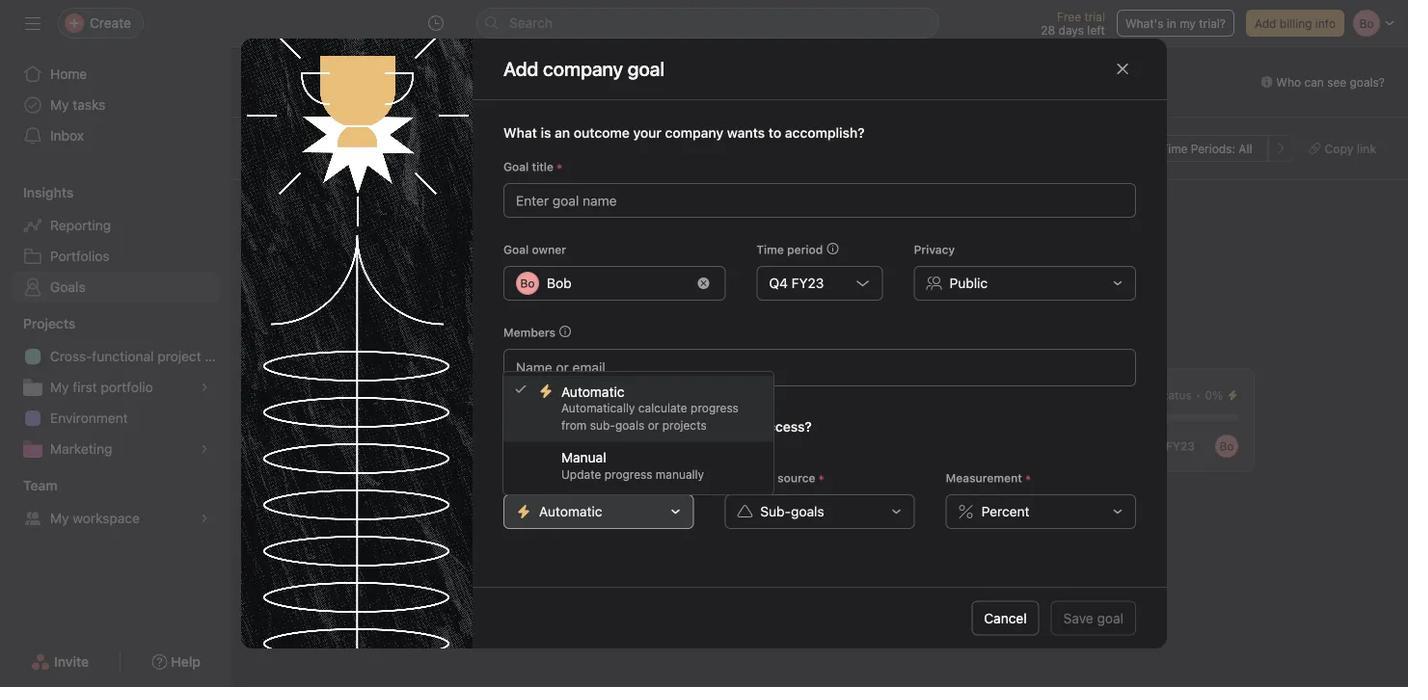 Task type: vqa. For each thing, say whether or not it's contained in the screenshot.
PRIVACY at the top right
yes



Task type: locate. For each thing, give the bounding box(es) containing it.
0 horizontal spatial company
[[445, 258, 502, 274]]

company left "wants"
[[665, 125, 724, 141]]

save goal button
[[1051, 601, 1136, 636]]

info
[[1315, 16, 1336, 30]]

1 vertical spatial goal
[[503, 243, 529, 257]]

0 horizontal spatial update
[[503, 472, 544, 485]]

hide sidebar image
[[25, 15, 41, 31]]

global element
[[0, 47, 231, 163]]

automatic down method
[[539, 504, 602, 520]]

plan
[[205, 349, 231, 365]]

2 goal from the top
[[503, 243, 529, 257]]

from
[[561, 419, 587, 433]]

2 vertical spatial progress
[[604, 468, 652, 481]]

team down marketing
[[23, 478, 58, 494]]

outcome
[[574, 125, 630, 141]]

members
[[817, 258, 875, 274]]

my workspace link
[[12, 503, 220, 534]]

Enter goal name text field
[[503, 183, 1136, 218]]

goals
[[50, 279, 85, 295], [386, 325, 445, 352]]

2 horizontal spatial required image
[[1022, 473, 1034, 484]]

cancel
[[984, 611, 1027, 626]]

my tasks
[[50, 97, 105, 113]]

automatic inside automatic automatically calculate progress from sub-goals or projects
[[561, 384, 624, 400]]

1 vertical spatial progress
[[645, 419, 702, 435]]

goals for team goals
[[354, 91, 389, 107]]

no
[[1140, 389, 1155, 402]]

1 horizontal spatial goals
[[386, 325, 445, 352]]

search list box
[[476, 8, 939, 39]]

sub-goals button
[[725, 495, 915, 530]]

update inside add company goal dialog
[[503, 472, 544, 485]]

1 horizontal spatial update
[[561, 468, 601, 481]]

company left mission
[[445, 258, 502, 274]]

1 vertical spatial team
[[23, 478, 58, 494]]

0 vertical spatial goals
[[50, 279, 85, 295]]

your right align
[[606, 258, 634, 274]]

insights
[[23, 185, 74, 201]]

goals inside insights element
[[50, 279, 85, 295]]

1 horizontal spatial team
[[316, 91, 351, 107]]

progress down the calculate at the left bottom of page
[[645, 419, 702, 435]]

update down manual
[[561, 468, 601, 481]]

0 vertical spatial team
[[316, 91, 351, 107]]

your
[[633, 125, 662, 141], [414, 258, 442, 274], [606, 258, 634, 274]]

1 horizontal spatial company
[[665, 125, 724, 141]]

bo down 0%
[[1220, 440, 1234, 453]]

required image
[[816, 473, 827, 484]]

0 horizontal spatial required image
[[554, 161, 565, 173]]

goal down team goals 'link'
[[304, 142, 327, 155]]

bo down mission
[[520, 277, 535, 290]]

1 vertical spatial to
[[537, 439, 548, 452]]

0 vertical spatial automatic
[[561, 384, 624, 400]]

can up public at the top of the page
[[978, 258, 1001, 274]]

1 horizontal spatial required image
[[590, 473, 602, 484]]

home link
[[12, 59, 220, 90]]

can left see
[[1304, 75, 1324, 89]]

update inside manual update progress manually
[[561, 468, 601, 481]]

goal left title
[[503, 160, 529, 174]]

to up bob
[[557, 258, 569, 274]]

required image up 'percent' dropdown button
[[1022, 473, 1034, 484]]

to left the set in the left of the page
[[537, 439, 548, 452]]

percent
[[982, 504, 1030, 520]]

add inside button
[[279, 142, 300, 155]]

learn
[[503, 439, 534, 452]]

bo inside add company goal dialog
[[520, 277, 535, 290]]

1 horizontal spatial bo
[[1220, 440, 1234, 453]]

add inside dialog
[[503, 57, 539, 80]]

goal owner
[[503, 243, 566, 257]]

1 goal from the top
[[503, 160, 529, 174]]

team button
[[0, 476, 58, 496]]

progress
[[691, 402, 739, 415], [645, 419, 702, 435], [604, 468, 652, 481]]

goal
[[503, 160, 529, 174], [503, 243, 529, 257]]

targets
[[638, 439, 677, 452]]

0 vertical spatial company
[[665, 125, 724, 141]]

0 vertical spatial goal
[[503, 160, 529, 174]]

bo inside button
[[1220, 440, 1234, 453]]

my inside my first portfolio link
[[50, 380, 69, 395]]

goal
[[304, 142, 327, 155], [1097, 611, 1124, 626]]

your right the outcome
[[633, 125, 662, 141]]

Name or email text field
[[516, 356, 620, 379]]

environment
[[50, 410, 128, 426]]

portfolio
[[101, 380, 153, 395]]

q4 fy23
[[769, 275, 824, 291]]

my inside my goals link
[[412, 91, 431, 107]]

goals for my goals
[[435, 91, 469, 107]]

portfolios link
[[12, 241, 220, 272]]

0 horizontal spatial can
[[978, 258, 1001, 274]]

goals up 'pass!'
[[386, 325, 445, 352]]

your down mission title text field
[[414, 258, 442, 274]]

1 horizontal spatial goal
[[1097, 611, 1124, 626]]

my inside my tasks link
[[50, 97, 69, 113]]

team goals
[[316, 91, 389, 107]]

0 horizontal spatial to
[[537, 439, 548, 452]]

0 horizontal spatial goals
[[50, 279, 85, 295]]

required image
[[554, 161, 565, 173], [590, 473, 602, 484], [1022, 473, 1034, 484]]

goal inside button
[[1097, 611, 1124, 626]]

goal for add goal
[[304, 142, 327, 155]]

0 vertical spatial bo
[[520, 277, 535, 290]]

add inside button
[[1255, 16, 1276, 30]]

your inside add company goal dialog
[[633, 125, 662, 141]]

team inside dropdown button
[[23, 478, 58, 494]]

progress down measurable
[[604, 468, 652, 481]]

my workspace
[[316, 59, 442, 82]]

owner
[[532, 243, 566, 257]]

1 horizontal spatial can
[[1304, 75, 1324, 89]]

my left 'tasks'
[[50, 97, 69, 113]]

my down team dropdown button
[[50, 511, 69, 527]]

goals inside dropdown button
[[791, 504, 824, 520]]

my inside my workspace link
[[50, 511, 69, 527]]

goals down portfolios
[[50, 279, 85, 295]]

project
[[157, 349, 201, 365]]

my left first
[[50, 380, 69, 395]]

my down my workspace
[[412, 91, 431, 107]]

my
[[412, 91, 431, 107], [50, 97, 69, 113], [50, 380, 69, 395], [50, 511, 69, 527]]

measurement
[[946, 472, 1022, 485]]

inspired.
[[728, 258, 781, 274]]

progress up projects
[[691, 402, 739, 415]]

automatic for automatic automatically calculate progress from sub-goals or projects
[[561, 384, 624, 400]]

my first portfolio link
[[12, 372, 220, 403]]

my
[[1180, 16, 1196, 30]]

my for my tasks
[[50, 97, 69, 113]]

0 vertical spatial to
[[557, 258, 569, 274]]

you
[[560, 419, 583, 435]]

goals inside automatic automatically calculate progress from sub-goals or projects
[[615, 419, 645, 433]]

who can see goals?
[[1276, 75, 1385, 89]]

goals
[[354, 91, 389, 107], [435, 91, 469, 107], [615, 419, 645, 433], [791, 504, 824, 520]]

cross-functional project plan
[[50, 349, 231, 365]]

add for add billing info
[[1255, 16, 1276, 30]]

0 vertical spatial progress
[[691, 402, 739, 415]]

automatic up automatically
[[561, 384, 624, 400]]

title
[[532, 160, 554, 174]]

goal right save
[[1097, 611, 1124, 626]]

goals link
[[12, 272, 220, 303]]

goal up mission
[[503, 243, 529, 257]]

automatic
[[561, 384, 624, 400], [539, 504, 602, 520]]

projects
[[23, 316, 76, 332]]

required image down manual
[[590, 473, 602, 484]]

1 vertical spatial automatic
[[539, 504, 602, 520]]

0 vertical spatial can
[[1304, 75, 1324, 89]]

0 horizontal spatial team
[[23, 478, 58, 494]]

0%
[[1205, 389, 1223, 402]]

bob
[[547, 275, 572, 291]]

0 horizontal spatial goal
[[304, 142, 327, 155]]

required image down 'an'
[[554, 161, 565, 173]]

insights element
[[0, 176, 231, 307]]

0 vertical spatial goal
[[304, 142, 327, 155]]

team inside 'link'
[[316, 91, 351, 107]]

update down learn
[[503, 472, 544, 485]]

q4
[[769, 275, 788, 291]]

invite button
[[18, 645, 101, 680]]

search button
[[476, 8, 939, 39]]

1 vertical spatial bo
[[1220, 440, 1234, 453]]

align
[[573, 258, 603, 274]]

free trial 28 days left
[[1041, 10, 1105, 37]]

0 horizontal spatial bo
[[520, 277, 535, 290]]

copy link button
[[1301, 135, 1385, 162]]

my tasks link
[[12, 90, 220, 121]]

toward success?
[[705, 419, 812, 435]]

goals inside 'link'
[[354, 91, 389, 107]]

percent button
[[946, 495, 1136, 530]]

to inside how will you measure progress toward success? learn to set measurable targets
[[537, 439, 548, 452]]

no status
[[1140, 389, 1192, 402]]

privacy
[[914, 243, 955, 257]]

automatic inside dropdown button
[[539, 504, 602, 520]]

goals?
[[1350, 75, 1385, 89]]

team down my workspace
[[316, 91, 351, 107]]

1 vertical spatial goal
[[1097, 611, 1124, 626]]

members
[[503, 326, 556, 340]]

goal inside button
[[304, 142, 327, 155]]

how
[[503, 419, 532, 435]]

1 vertical spatial company
[[445, 258, 502, 274]]



Task type: describe. For each thing, give the bounding box(es) containing it.
marketing link
[[12, 434, 220, 465]]

only
[[785, 258, 813, 274]]

goal title
[[503, 160, 554, 174]]

link
[[1357, 142, 1376, 155]]

wants
[[727, 125, 765, 141]]

copy link
[[1325, 142, 1376, 155]]

•
[[1196, 389, 1201, 402]]

what is an outcome your company wants to accomplish?
[[503, 125, 865, 141]]

will
[[535, 419, 557, 435]]

sub-
[[590, 419, 615, 433]]

sub-goals
[[760, 504, 824, 520]]

automatically
[[561, 402, 635, 415]]

save
[[1064, 611, 1094, 626]]

full
[[908, 258, 927, 274]]

portfolios
[[50, 248, 110, 264]]

projects element
[[0, 307, 231, 469]]

goal for goal owner
[[503, 243, 529, 257]]

workspace
[[73, 511, 140, 527]]

progress inside manual update progress manually
[[604, 468, 652, 481]]

manual update progress manually
[[561, 450, 704, 481]]

add your company mission to align your work and stay inspired. only members with full access can edit.
[[386, 258, 1032, 274]]

inbox
[[50, 128, 84, 144]]

add goal
[[279, 142, 327, 155]]

bo button
[[1215, 435, 1238, 458]]

time
[[757, 243, 784, 257]]

goals for sub-goals
[[791, 504, 824, 520]]

see
[[1327, 75, 1347, 89]]

add for add your company mission to align your work and stay inspired. only members with full access can edit.
[[386, 258, 411, 274]]

stay
[[698, 258, 724, 274]]

access
[[931, 258, 975, 274]]

1 vertical spatial can
[[978, 258, 1001, 274]]

an
[[555, 125, 570, 141]]

method
[[547, 472, 590, 485]]

cross-functional project plan link
[[12, 341, 231, 372]]

first
[[73, 380, 97, 395]]

add billing info button
[[1246, 10, 1345, 37]]

my for my workspace
[[50, 511, 69, 527]]

1 horizontal spatial to
[[557, 258, 569, 274]]

my for my goals
[[412, 91, 431, 107]]

mission
[[506, 258, 553, 274]]

required image for title
[[554, 161, 565, 173]]

add for add company goal
[[503, 57, 539, 80]]

progress inside automatic automatically calculate progress from sub-goals or projects
[[691, 402, 739, 415]]

required image for method
[[590, 473, 602, 484]]

my first portfolio
[[50, 380, 153, 395]]

functional
[[92, 349, 154, 365]]

billing
[[1280, 16, 1312, 30]]

projects button
[[0, 314, 76, 334]]

team for team
[[23, 478, 58, 494]]

fy23
[[792, 275, 824, 291]]

save goal
[[1064, 611, 1124, 626]]

edit.
[[1004, 258, 1032, 274]]

1 vertical spatial goals
[[386, 325, 445, 352]]

trial
[[1084, 10, 1105, 23]]

in
[[1167, 16, 1176, 30]]

progress inside how will you measure progress toward success? learn to set measurable targets
[[645, 419, 702, 435]]

add goal button
[[255, 135, 336, 162]]

tasks
[[73, 97, 105, 113]]

goal for save goal
[[1097, 611, 1124, 626]]

Mission title text field
[[374, 196, 471, 240]]

days
[[1059, 23, 1084, 37]]

what's
[[1126, 16, 1164, 30]]

and
[[671, 258, 694, 274]]

time period
[[757, 243, 823, 257]]

add for add goal
[[279, 142, 300, 155]]

free
[[1057, 10, 1081, 23]]

q4 fy23 button
[[757, 266, 883, 301]]

cross-
[[50, 349, 92, 365]]

who
[[1276, 75, 1301, 89]]

automatic automatically calculate progress from sub-goals or projects
[[561, 384, 739, 433]]

team for team goals
[[316, 91, 351, 107]]

to accomplish?
[[769, 125, 865, 141]]

environment link
[[12, 403, 220, 434]]

with
[[879, 258, 905, 274]]

measurable
[[572, 439, 635, 452]]

insights button
[[0, 183, 74, 203]]

goal for goal title
[[503, 160, 529, 174]]

status
[[1158, 389, 1192, 402]]

remove image
[[698, 278, 709, 289]]

learn to set measurable targets link
[[503, 439, 677, 452]]

progress source
[[725, 472, 816, 485]]

inbox link
[[12, 121, 220, 151]]

what's in my trial? button
[[1117, 10, 1235, 37]]

public button
[[914, 266, 1136, 301]]

team goals link
[[316, 91, 389, 117]]

teams element
[[0, 469, 231, 538]]

search
[[509, 15, 553, 31]]

my for my first portfolio
[[50, 380, 69, 395]]

reporting
[[50, 217, 111, 233]]

marketing
[[50, 441, 112, 457]]

my goals
[[412, 91, 469, 107]]

work
[[637, 258, 668, 274]]

home
[[50, 66, 87, 82]]

close this dialog image
[[1115, 61, 1130, 77]]

company inside dialog
[[665, 125, 724, 141]]

add billing info
[[1255, 16, 1336, 30]]

progress
[[725, 472, 774, 485]]

trial?
[[1199, 16, 1226, 30]]

sub-
[[760, 504, 791, 520]]

public
[[950, 275, 988, 291]]

period
[[787, 243, 823, 257]]

add company goal
[[503, 57, 665, 80]]

reporting link
[[12, 210, 220, 241]]

company goal
[[543, 57, 665, 80]]

what
[[503, 125, 537, 141]]

pass!
[[401, 387, 436, 403]]

what's in my trial?
[[1126, 16, 1226, 30]]

automatic for automatic
[[539, 504, 602, 520]]

add company goal dialog
[[241, 39, 1167, 656]]

invite
[[54, 654, 89, 670]]

is
[[541, 125, 551, 141]]



